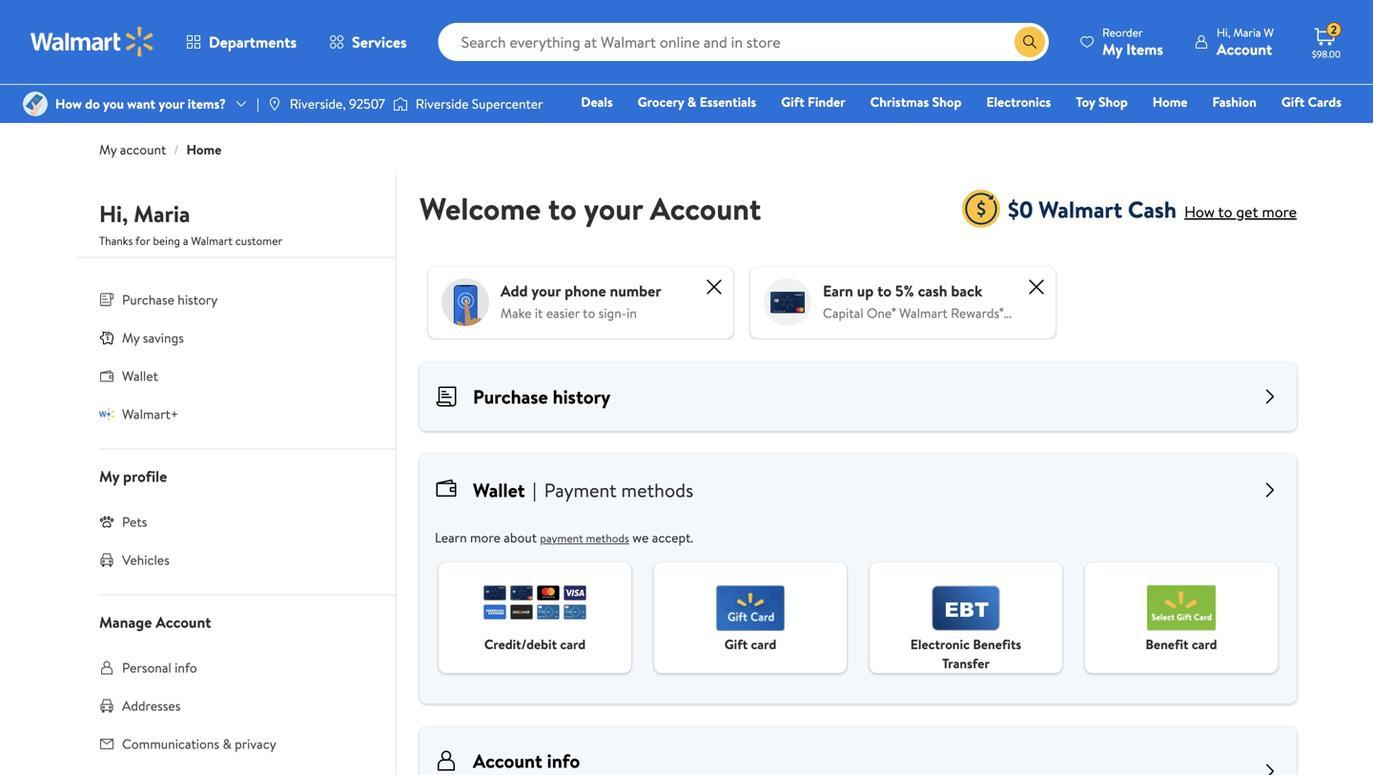 Task type: describe. For each thing, give the bounding box(es) containing it.
benefit card
[[1146, 635, 1217, 654]]

learn more about payment methods we accept.
[[435, 528, 693, 547]]

learn
[[435, 528, 467, 547]]

account info link
[[420, 727, 1297, 775]]

icon image for pets
[[99, 514, 114, 529]]

1 horizontal spatial home link
[[1144, 92, 1196, 112]]

my savings link
[[76, 319, 396, 357]]

0 horizontal spatial your
[[159, 94, 184, 113]]

gift for finder
[[781, 92, 804, 111]]

wallet for wallet
[[122, 367, 158, 385]]

$0 walmart cash how to get more
[[1008, 194, 1297, 226]]

how inside $0 walmart cash how to get more
[[1184, 201, 1215, 222]]

to inside $0 walmart cash how to get more
[[1218, 201, 1232, 222]]

manage
[[99, 612, 152, 633]]

communications
[[122, 735, 219, 753]]

earn
[[823, 280, 853, 301]]

reorder
[[1102, 24, 1143, 41]]

maria for account
[[1233, 24, 1261, 41]]

profile
[[123, 466, 167, 487]]

want
[[127, 94, 155, 113]]

essentials
[[700, 92, 756, 111]]

departments
[[209, 31, 297, 52]]

/
[[174, 140, 179, 159]]

gift cards registry
[[1122, 92, 1342, 138]]

in
[[627, 304, 637, 322]]

0 horizontal spatial purchase history link
[[76, 281, 396, 319]]

personal info
[[122, 658, 197, 677]]

hi, maria link
[[99, 198, 190, 237]]

up
[[857, 280, 874, 301]]

pets
[[122, 513, 147, 531]]

cash
[[918, 280, 947, 301]]

benefit
[[1146, 635, 1189, 654]]

credit/debit
[[484, 635, 557, 654]]

electronic
[[910, 635, 970, 654]]

electronics
[[986, 92, 1051, 111]]

christmas shop link
[[862, 92, 970, 112]]

2
[[1331, 22, 1337, 38]]

one debit link
[[1187, 118, 1268, 139]]

fashion
[[1212, 92, 1257, 111]]

welcome to your account
[[420, 187, 761, 230]]

one
[[1195, 119, 1224, 138]]

my for my profile
[[99, 466, 119, 487]]

personal
[[122, 658, 171, 677]]

1 horizontal spatial purchase history link
[[420, 362, 1297, 431]]

deals link
[[572, 92, 621, 112]]

0 horizontal spatial purchase history
[[122, 290, 218, 309]]

card
[[1007, 304, 1035, 322]]

payment
[[544, 477, 617, 503]]

5%
[[895, 280, 914, 301]]

0 vertical spatial history
[[178, 290, 218, 309]]

christmas shop
[[870, 92, 962, 111]]

shop for christmas shop
[[932, 92, 962, 111]]

benefits
[[973, 635, 1021, 654]]

for
[[135, 233, 150, 249]]

addresses
[[122, 697, 181, 715]]

 image for riverside, 92507
[[267, 96, 282, 112]]

& for grocery
[[687, 92, 696, 111]]

icon image for my savings
[[99, 330, 114, 345]]

$0
[[1008, 194, 1033, 226]]

add your phone number make it easier to sign-in
[[501, 280, 661, 322]]

reorder my items
[[1102, 24, 1163, 60]]

add
[[501, 280, 528, 301]]

addresses link
[[76, 687, 396, 725]]

grocery
[[638, 92, 684, 111]]

gift finder link
[[773, 92, 854, 112]]

hi, maria w account
[[1217, 24, 1274, 60]]

services
[[352, 31, 407, 52]]

communications & privacy link
[[76, 725, 396, 763]]

pets link
[[76, 503, 396, 541]]

accept.
[[652, 528, 693, 547]]

payment methods link
[[540, 530, 629, 546]]

info for account info
[[547, 748, 580, 774]]

your inside add your phone number make it easier to sign-in
[[531, 280, 561, 301]]

next best action image image for add
[[441, 278, 489, 326]]

close panel image
[[1025, 276, 1048, 298]]

Walmart Site-Wide search field
[[438, 23, 1049, 61]]

riverside, 92507
[[290, 94, 385, 113]]

w
[[1264, 24, 1274, 41]]

my account / home
[[99, 140, 221, 159]]

being
[[153, 233, 180, 249]]

my profile
[[99, 466, 167, 487]]

make
[[501, 304, 532, 322]]

electronic benefits transfer image
[[932, 585, 1000, 631]]

account info
[[473, 748, 580, 774]]

0 horizontal spatial home link
[[186, 140, 221, 159]]

toy shop
[[1076, 92, 1128, 111]]

0 horizontal spatial purchase
[[122, 290, 174, 309]]

you
[[103, 94, 124, 113]]



Task type: locate. For each thing, give the bounding box(es) containing it.
1 vertical spatial history
[[553, 383, 611, 410]]

0 horizontal spatial |
[[256, 94, 259, 113]]

0 vertical spatial walmart+ link
[[1276, 118, 1350, 139]]

grocery & essentials
[[638, 92, 756, 111]]

credit/debit card image
[[483, 585, 586, 620]]

card down gift card image
[[751, 635, 776, 654]]

how right cash
[[1184, 201, 1215, 222]]

to inside add your phone number make it easier to sign-in
[[583, 304, 595, 322]]

home link right /
[[186, 140, 221, 159]]

items
[[1126, 39, 1163, 60]]

0 vertical spatial &
[[687, 92, 696, 111]]

history down easier
[[553, 383, 611, 410]]

wallet up about at left
[[473, 477, 525, 503]]

riverside supercenter
[[416, 94, 543, 113]]

icon image left my savings at the left of page
[[99, 330, 114, 345]]

| left payment
[[533, 477, 536, 503]]

0 horizontal spatial walmart+ link
[[76, 395, 396, 433]]

to right welcome
[[548, 187, 577, 230]]

your right want
[[159, 94, 184, 113]]

wallet
[[122, 367, 158, 385], [473, 477, 525, 503]]

walmart inside earn up to 5% cash back capital one® walmart rewards® card
[[899, 304, 948, 322]]

welcome
[[420, 187, 541, 230]]

home right /
[[186, 140, 221, 159]]

0 vertical spatial wallet
[[122, 367, 158, 385]]

icon image inside "pets" link
[[99, 514, 114, 529]]

walmart image
[[31, 27, 154, 57]]

next best action image image left add
[[441, 278, 489, 326]]

your up it
[[531, 280, 561, 301]]

items?
[[188, 94, 226, 113]]

walmart+ down gift cards "link"
[[1285, 119, 1342, 138]]

search icon image
[[1022, 34, 1037, 50]]

savings
[[143, 328, 184, 347]]

cards
[[1308, 92, 1342, 111]]

hi, left w on the top right of the page
[[1217, 24, 1231, 41]]

methods left we
[[586, 530, 629, 546]]

icon image inside my savings 'link'
[[99, 330, 114, 345]]

1 vertical spatial your
[[584, 187, 643, 230]]

2 vertical spatial walmart
[[899, 304, 948, 322]]

hi, inside hi, maria thanks for being a walmart customer
[[99, 198, 128, 230]]

gift for cards
[[1281, 92, 1305, 111]]

3 card from the left
[[1192, 635, 1217, 654]]

wallet inside the wallet link
[[122, 367, 158, 385]]

1 horizontal spatial home
[[1153, 92, 1188, 111]]

1 horizontal spatial maria
[[1233, 24, 1261, 41]]

purchase history
[[122, 290, 218, 309], [473, 383, 611, 410]]

wallet for wallet | payment methods
[[473, 477, 525, 503]]

customer
[[235, 233, 282, 249]]

hi,
[[1217, 24, 1231, 41], [99, 198, 128, 230]]

methods inside the learn more about payment methods we accept.
[[586, 530, 629, 546]]

1 horizontal spatial walmart+
[[1285, 119, 1342, 138]]

92507
[[349, 94, 385, 113]]

my left the 'savings'
[[122, 328, 140, 347]]

1 horizontal spatial info
[[547, 748, 580, 774]]

home up registry
[[1153, 92, 1188, 111]]

more inside $0 walmart cash how to get more
[[1262, 201, 1297, 222]]

0 vertical spatial walmart
[[1039, 194, 1122, 226]]

to down phone
[[583, 304, 595, 322]]

0 horizontal spatial walmart
[[191, 233, 233, 249]]

close panel image
[[703, 276, 726, 298]]

1 vertical spatial maria
[[134, 198, 190, 230]]

icon image for walmart+
[[99, 406, 114, 422]]

deals
[[581, 92, 613, 111]]

christmas
[[870, 92, 929, 111]]

your
[[159, 94, 184, 113], [584, 187, 643, 230], [531, 280, 561, 301]]

supercenter
[[472, 94, 543, 113]]

1 vertical spatial walmart+ link
[[76, 395, 396, 433]]

gift
[[781, 92, 804, 111], [1281, 92, 1305, 111], [724, 635, 748, 654]]

gift inside button
[[724, 635, 748, 654]]

2 horizontal spatial your
[[584, 187, 643, 230]]

wallet down my savings at the left of page
[[122, 367, 158, 385]]

2 vertical spatial icon image
[[99, 514, 114, 529]]

0 horizontal spatial history
[[178, 290, 218, 309]]

account
[[120, 140, 166, 159]]

1 horizontal spatial next best action image image
[[764, 278, 811, 326]]

we
[[632, 528, 649, 547]]

1 horizontal spatial purchase history
[[473, 383, 611, 410]]

walmart inside hi, maria thanks for being a walmart customer
[[191, 233, 233, 249]]

registry link
[[1113, 118, 1179, 139]]

0 horizontal spatial card
[[560, 635, 586, 654]]

0 horizontal spatial  image
[[23, 92, 48, 116]]

maria left w on the top right of the page
[[1233, 24, 1261, 41]]

next best action image image for earn
[[764, 278, 811, 326]]

get
[[1236, 201, 1258, 222]]

hi, for thanks for being a walmart customer
[[99, 198, 128, 230]]

0 horizontal spatial maria
[[134, 198, 190, 230]]

1 vertical spatial walmart+
[[122, 405, 179, 423]]

2 horizontal spatial gift
[[1281, 92, 1305, 111]]

gift down gift card image
[[724, 635, 748, 654]]

walmart+
[[1285, 119, 1342, 138], [122, 405, 179, 423]]

methods up accept.
[[621, 477, 693, 503]]

walmart+ link
[[1276, 118, 1350, 139], [76, 395, 396, 433]]

1 vertical spatial how
[[1184, 201, 1215, 222]]

0 vertical spatial home link
[[1144, 92, 1196, 112]]

2 icon image from the top
[[99, 406, 114, 422]]

1 horizontal spatial walmart+ link
[[1276, 118, 1350, 139]]

0 vertical spatial purchase history
[[122, 290, 218, 309]]

toy shop link
[[1067, 92, 1136, 112]]

1 horizontal spatial wallet
[[473, 477, 525, 503]]

1 icon image from the top
[[99, 330, 114, 345]]

riverside
[[416, 94, 469, 113]]

2 horizontal spatial walmart
[[1039, 194, 1122, 226]]

1 next best action image image from the left
[[441, 278, 489, 326]]

1 vertical spatial more
[[470, 528, 501, 547]]

purchase
[[122, 290, 174, 309], [473, 383, 548, 410]]

finder
[[808, 92, 845, 111]]

sign-
[[598, 304, 627, 322]]

& left the privacy
[[223, 735, 231, 753]]

1 card from the left
[[560, 635, 586, 654]]

0 horizontal spatial next best action image image
[[441, 278, 489, 326]]

shop
[[932, 92, 962, 111], [1098, 92, 1128, 111]]

icon image left the pets
[[99, 514, 114, 529]]

walmart down cash
[[899, 304, 948, 322]]

 image for how do you want your items?
[[23, 92, 48, 116]]

0 vertical spatial hi,
[[1217, 24, 1231, 41]]

my inside reorder my items
[[1102, 39, 1123, 60]]

my for my account / home
[[99, 140, 117, 159]]

number
[[610, 280, 661, 301]]

gift card button
[[654, 563, 847, 673]]

purchase history link down capital
[[420, 362, 1297, 431]]

gift card
[[724, 635, 776, 654]]

walmart+ link down my savings 'link'
[[76, 395, 396, 433]]

gift left cards
[[1281, 92, 1305, 111]]

history
[[178, 290, 218, 309], [553, 383, 611, 410]]

walmart right a
[[191, 233, 233, 249]]

0 horizontal spatial how
[[55, 94, 82, 113]]

Search search field
[[438, 23, 1049, 61]]

my left account
[[99, 140, 117, 159]]

maria inside the hi, maria w account
[[1233, 24, 1261, 41]]

to right up
[[877, 280, 892, 301]]

 image left do
[[23, 92, 48, 116]]

next best action image image
[[441, 278, 489, 326], [764, 278, 811, 326]]

history up the 'savings'
[[178, 290, 218, 309]]

1 horizontal spatial hi,
[[1217, 24, 1231, 41]]

3 icon image from the top
[[99, 514, 114, 529]]

card for benefit card
[[1192, 635, 1217, 654]]

maria inside hi, maria thanks for being a walmart customer
[[134, 198, 190, 230]]

& right grocery
[[687, 92, 696, 111]]

how left do
[[55, 94, 82, 113]]

my savings
[[122, 328, 184, 347]]

my inside 'link'
[[122, 328, 140, 347]]

1 horizontal spatial how
[[1184, 201, 1215, 222]]

hi, up thanks
[[99, 198, 128, 230]]

transfer
[[942, 654, 990, 673]]

1 horizontal spatial history
[[553, 383, 611, 410]]

gift cards link
[[1273, 92, 1350, 112]]

wallet link
[[76, 357, 396, 395]]

hi, for account
[[1217, 24, 1231, 41]]

& for communications
[[223, 735, 231, 753]]

vehicles
[[122, 551, 170, 569]]

1 horizontal spatial |
[[533, 477, 536, 503]]

more right learn
[[470, 528, 501, 547]]

gift for card
[[724, 635, 748, 654]]

maria
[[1233, 24, 1261, 41], [134, 198, 190, 230]]

0 vertical spatial icon image
[[99, 330, 114, 345]]

1 horizontal spatial gift
[[781, 92, 804, 111]]

manage account
[[99, 612, 211, 633]]

purchase down make on the left top
[[473, 383, 548, 410]]

info for personal info
[[175, 658, 197, 677]]

purchase history link
[[76, 281, 396, 319], [420, 362, 1297, 431]]

account inside the hi, maria w account
[[1217, 39, 1272, 60]]

icon image up my profile
[[99, 406, 114, 422]]

gift inside gift cards registry
[[1281, 92, 1305, 111]]

2 vertical spatial your
[[531, 280, 561, 301]]

walmart right $0
[[1039, 194, 1122, 226]]

purchase history up the 'savings'
[[122, 290, 218, 309]]

 image
[[393, 94, 408, 113]]

registry
[[1122, 119, 1171, 138]]

payment
[[540, 530, 583, 546]]

communications & privacy
[[122, 735, 276, 753]]

purchase history link down customer
[[76, 281, 396, 319]]

it
[[535, 304, 543, 322]]

0 vertical spatial methods
[[621, 477, 693, 503]]

purchase history down it
[[473, 383, 611, 410]]

capital
[[823, 304, 863, 322]]

1 vertical spatial &
[[223, 735, 231, 753]]

0 vertical spatial |
[[256, 94, 259, 113]]

purchase up my savings at the left of page
[[122, 290, 174, 309]]

0 horizontal spatial home
[[186, 140, 221, 159]]

0 vertical spatial how
[[55, 94, 82, 113]]

walmart+ up "profile"
[[122, 405, 179, 423]]

home link up registry
[[1144, 92, 1196, 112]]

card
[[560, 635, 586, 654], [751, 635, 776, 654], [1192, 635, 1217, 654]]

methods
[[621, 477, 693, 503], [586, 530, 629, 546]]

gift left finder
[[781, 92, 804, 111]]

|
[[256, 94, 259, 113], [533, 477, 536, 503]]

2 shop from the left
[[1098, 92, 1128, 111]]

electronic benefits transfer
[[910, 635, 1021, 673]]

toy
[[1076, 92, 1095, 111]]

1 horizontal spatial walmart
[[899, 304, 948, 322]]

1 vertical spatial wallet
[[473, 477, 525, 503]]

your up number
[[584, 187, 643, 230]]

1 vertical spatial purchase history
[[473, 383, 611, 410]]

1 vertical spatial purchase
[[473, 383, 548, 410]]

services button
[[313, 19, 423, 65]]

0 horizontal spatial gift
[[724, 635, 748, 654]]

card right credit/debit
[[560, 635, 586, 654]]

icon image
[[99, 330, 114, 345], [99, 406, 114, 422], [99, 514, 114, 529]]

1 vertical spatial |
[[533, 477, 536, 503]]

1 vertical spatial home
[[186, 140, 221, 159]]

2 next best action image image from the left
[[764, 278, 811, 326]]

0 vertical spatial walmart+
[[1285, 119, 1342, 138]]

&
[[687, 92, 696, 111], [223, 735, 231, 753]]

| right items?
[[256, 94, 259, 113]]

easier
[[546, 304, 580, 322]]

walmart+ link down gift cards "link"
[[1276, 118, 1350, 139]]

0 vertical spatial purchase history link
[[76, 281, 396, 319]]

0 horizontal spatial hi,
[[99, 198, 128, 230]]

0 vertical spatial info
[[175, 658, 197, 677]]

my
[[1102, 39, 1123, 60], [99, 140, 117, 159], [122, 328, 140, 347], [99, 466, 119, 487]]

my left "profile"
[[99, 466, 119, 487]]

1 vertical spatial icon image
[[99, 406, 114, 422]]

0 vertical spatial your
[[159, 94, 184, 113]]

 image left riverside,
[[267, 96, 282, 112]]

about
[[504, 528, 537, 547]]

next best action image image left the earn
[[764, 278, 811, 326]]

grocery & essentials link
[[629, 92, 765, 112]]

maria up being
[[134, 198, 190, 230]]

vehicles link
[[76, 541, 396, 579]]

privacy
[[235, 735, 276, 753]]

gift finder
[[781, 92, 845, 111]]

my for my savings
[[122, 328, 140, 347]]

1 vertical spatial walmart
[[191, 233, 233, 249]]

1 shop from the left
[[932, 92, 962, 111]]

1 vertical spatial info
[[547, 748, 580, 774]]

more right get
[[1262, 201, 1297, 222]]

more
[[1262, 201, 1297, 222], [470, 528, 501, 547]]

card for credit/debit card
[[560, 635, 586, 654]]

info inside personal info link
[[175, 658, 197, 677]]

0 horizontal spatial info
[[175, 658, 197, 677]]

1 vertical spatial methods
[[586, 530, 629, 546]]

to left get
[[1218, 201, 1232, 222]]

shop for toy shop
[[1098, 92, 1128, 111]]

gift card image
[[716, 585, 785, 631]]

my left items
[[1102, 39, 1123, 60]]

hi, maria thanks for being a walmart customer
[[99, 198, 282, 249]]

0 horizontal spatial walmart+
[[122, 405, 179, 423]]

1 horizontal spatial &
[[687, 92, 696, 111]]

1 horizontal spatial more
[[1262, 201, 1297, 222]]

2 horizontal spatial card
[[1192, 635, 1217, 654]]

shop right christmas
[[932, 92, 962, 111]]

one®
[[867, 304, 896, 322]]

 image
[[23, 92, 48, 116], [267, 96, 282, 112]]

1 vertical spatial home link
[[186, 140, 221, 159]]

1 horizontal spatial purchase
[[473, 383, 548, 410]]

0 horizontal spatial shop
[[932, 92, 962, 111]]

card for gift card
[[751, 635, 776, 654]]

1 horizontal spatial  image
[[267, 96, 282, 112]]

1 horizontal spatial card
[[751, 635, 776, 654]]

riverside,
[[290, 94, 346, 113]]

do
[[85, 94, 100, 113]]

1 vertical spatial purchase history link
[[420, 362, 1297, 431]]

maria for for
[[134, 198, 190, 230]]

$98.00
[[1312, 48, 1341, 61]]

1 vertical spatial hi,
[[99, 198, 128, 230]]

cash
[[1128, 194, 1177, 226]]

to inside earn up to 5% cash back capital one® walmart rewards® card
[[877, 280, 892, 301]]

0 horizontal spatial wallet
[[122, 367, 158, 385]]

1 horizontal spatial your
[[531, 280, 561, 301]]

2 card from the left
[[751, 635, 776, 654]]

0 vertical spatial purchase
[[122, 290, 174, 309]]

0 vertical spatial home
[[1153, 92, 1188, 111]]

a
[[183, 233, 188, 249]]

card right benefit
[[1192, 635, 1217, 654]]

info inside "account info" link
[[547, 748, 580, 774]]

hi, inside the hi, maria w account
[[1217, 24, 1231, 41]]

how do you want your items?
[[55, 94, 226, 113]]

shop right toy
[[1098, 92, 1128, 111]]

0 vertical spatial maria
[[1233, 24, 1261, 41]]

earn up to 5% cash back capital one® walmart rewards® card
[[823, 280, 1035, 322]]

1 horizontal spatial shop
[[1098, 92, 1128, 111]]

0 horizontal spatial &
[[223, 735, 231, 753]]

benefit card image
[[1147, 585, 1216, 631]]

0 horizontal spatial more
[[470, 528, 501, 547]]

0 vertical spatial more
[[1262, 201, 1297, 222]]



Task type: vqa. For each thing, say whether or not it's contained in the screenshot.
right Theme
no



